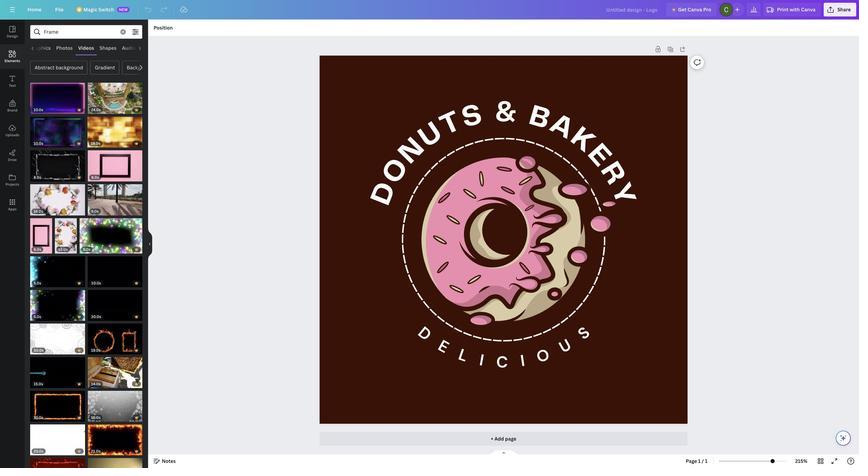 Task type: locate. For each thing, give the bounding box(es) containing it.
1 vertical spatial 15.0s
[[34, 381, 43, 387]]

1 horizontal spatial 15.0s
[[58, 247, 68, 252]]

0 horizontal spatial s
[[460, 101, 486, 133]]

print with canva
[[778, 6, 816, 13]]

side panel tab list
[[0, 20, 25, 217]]

1 right the /
[[706, 458, 708, 464]]

20.0s group
[[30, 421, 85, 456]]

group down 21.0s
[[88, 454, 142, 468]]

10.0s group
[[30, 79, 85, 114], [30, 113, 85, 148], [88, 252, 142, 287], [30, 387, 85, 422]]

k
[[566, 123, 600, 158]]

1 horizontal spatial canva
[[802, 6, 816, 13]]

u inside o u s
[[556, 335, 575, 358]]

5.0s
[[83, 247, 91, 252], [34, 281, 41, 286], [34, 314, 41, 319]]

9.0s group
[[88, 180, 142, 215]]

0 vertical spatial 30.0s
[[91, 314, 101, 319]]

0 horizontal spatial o
[[378, 154, 415, 189]]

6.0s
[[91, 175, 99, 180], [34, 247, 41, 252]]

apps button
[[0, 193, 25, 217]]

o
[[378, 154, 415, 189], [534, 344, 552, 368]]

24.0s group
[[88, 79, 142, 114]]

0 horizontal spatial canva
[[688, 6, 703, 13]]

1 vertical spatial 15.0s group
[[30, 353, 85, 388]]

e inside d e l
[[435, 336, 453, 358]]

1 vertical spatial 6.0s group
[[30, 214, 52, 254]]

1 vertical spatial 30.0s
[[34, 348, 44, 353]]

0 horizontal spatial group
[[30, 454, 85, 468]]

0 vertical spatial s
[[460, 101, 486, 133]]

pro
[[704, 6, 712, 13]]

share button
[[824, 3, 857, 16]]

1 horizontal spatial d
[[414, 322, 436, 345]]

0 horizontal spatial u
[[415, 118, 448, 153]]

5.0s for 10.0s
[[34, 281, 41, 286]]

apps
[[8, 207, 17, 211]]

o u s
[[534, 322, 594, 368]]

elements button
[[0, 44, 25, 69]]

1
[[699, 458, 701, 464], [706, 458, 708, 464]]

16.0s group
[[30, 180, 85, 215], [88, 387, 142, 422]]

photos
[[56, 45, 73, 51]]

background
[[56, 64, 83, 71]]

1 horizontal spatial 6.0s
[[91, 175, 99, 180]]

2 vertical spatial 5.0s
[[34, 314, 41, 319]]

0 vertical spatial 6.0s group
[[88, 146, 142, 181]]

&
[[495, 99, 518, 127]]

15.0s
[[58, 247, 68, 252], [34, 381, 43, 387]]

0 horizontal spatial 1
[[699, 458, 701, 464]]

background
[[127, 64, 154, 71]]

canva
[[688, 6, 703, 13], [802, 6, 816, 13]]

1 vertical spatial d
[[414, 322, 436, 345]]

1 horizontal spatial 1
[[706, 458, 708, 464]]

21.0s group
[[88, 421, 142, 456]]

d inside d e l
[[414, 322, 436, 345]]

draw button
[[0, 143, 25, 168]]

+
[[491, 436, 494, 442]]

group
[[30, 454, 85, 468], [88, 454, 142, 468]]

2 canva from the left
[[802, 6, 816, 13]]

0 horizontal spatial d
[[368, 179, 402, 209]]

1 horizontal spatial 30.0s group
[[88, 286, 142, 321]]

0 vertical spatial 16.0s
[[34, 209, 43, 214]]

d for d e l
[[414, 322, 436, 345]]

1 horizontal spatial i
[[519, 350, 526, 371]]

5.0s group
[[80, 214, 142, 254], [30, 252, 85, 287], [30, 286, 85, 321]]

6.0s group
[[88, 146, 142, 181], [30, 214, 52, 254]]

10.0s group for 16.0s
[[30, 387, 85, 422]]

14.0s
[[91, 381, 101, 387]]

30.0s
[[91, 314, 101, 319], [34, 348, 44, 353]]

10.0s
[[34, 107, 43, 112], [34, 141, 43, 146], [91, 281, 101, 286], [34, 415, 43, 420]]

notes button
[[151, 456, 179, 467]]

1 horizontal spatial u
[[556, 335, 575, 358]]

o for o u s
[[534, 344, 552, 368]]

1 vertical spatial e
[[435, 336, 453, 358]]

0 vertical spatial 16.0s group
[[30, 180, 85, 215]]

Design title text field
[[601, 3, 664, 16]]

1 horizontal spatial 6.0s group
[[88, 146, 142, 181]]

r
[[596, 158, 630, 190]]

u
[[415, 118, 448, 153], [556, 335, 575, 358]]

file button
[[50, 3, 69, 16]]

16.0s right apps
[[34, 209, 43, 214]]

home
[[27, 6, 41, 13]]

draw
[[8, 157, 17, 162]]

i right l at the bottom right of the page
[[478, 350, 486, 371]]

1 horizontal spatial group
[[88, 454, 142, 468]]

1 vertical spatial o
[[534, 344, 552, 368]]

i right c
[[519, 350, 526, 371]]

abstract background button
[[30, 61, 88, 74]]

0 vertical spatial o
[[378, 154, 415, 189]]

get canva pro
[[679, 6, 712, 13]]

elements
[[5, 58, 20, 63]]

page
[[686, 458, 698, 464]]

0 horizontal spatial e
[[435, 336, 453, 358]]

magic
[[83, 6, 97, 13]]

16.0s
[[34, 209, 43, 214], [91, 415, 101, 420]]

hide image
[[148, 227, 152, 260]]

16.0s group down 8.0s
[[30, 180, 85, 215]]

0 vertical spatial e
[[583, 140, 616, 172]]

audio
[[122, 45, 136, 51]]

5.0s group for 10.0s
[[30, 252, 85, 287]]

2 1 from the left
[[706, 458, 708, 464]]

5.0s for 30.0s
[[34, 314, 41, 319]]

design button
[[0, 20, 25, 44]]

1 horizontal spatial s
[[574, 322, 594, 344]]

add
[[495, 436, 504, 442]]

0 vertical spatial d
[[368, 179, 402, 209]]

shapes
[[100, 45, 117, 51]]

o inside o u s
[[534, 344, 552, 368]]

1 vertical spatial u
[[556, 335, 575, 358]]

1 horizontal spatial e
[[583, 140, 616, 172]]

brand button
[[0, 94, 25, 118]]

i
[[478, 350, 486, 371], [519, 350, 526, 371]]

d for d
[[368, 179, 402, 209]]

e
[[583, 140, 616, 172], [435, 336, 453, 358]]

gradient button
[[90, 61, 120, 74]]

30.0s group
[[88, 286, 142, 321], [30, 320, 85, 355]]

0 vertical spatial 5.0s
[[83, 247, 91, 252]]

1 vertical spatial 5.0s
[[34, 281, 41, 286]]

1 left the /
[[699, 458, 701, 464]]

14.0s group
[[88, 353, 142, 388]]

1 vertical spatial 16.0s
[[91, 415, 101, 420]]

0 horizontal spatial 16.0s group
[[30, 180, 85, 215]]

0 horizontal spatial 30.0s
[[34, 348, 44, 353]]

0 vertical spatial 15.0s group
[[55, 214, 77, 254]]

uploads
[[5, 132, 19, 137]]

1 canva from the left
[[688, 6, 703, 13]]

1 vertical spatial 6.0s
[[34, 247, 41, 252]]

1 horizontal spatial o
[[534, 344, 552, 368]]

canva left pro
[[688, 6, 703, 13]]

19.0s group
[[88, 320, 142, 355]]

0 horizontal spatial 6.0s group
[[30, 214, 52, 254]]

s
[[460, 101, 486, 133], [574, 322, 594, 344]]

1 horizontal spatial 30.0s
[[91, 314, 101, 319]]

16.0s group down 14.0s
[[88, 387, 142, 422]]

16.0s up 21.0s group
[[91, 415, 101, 420]]

1 1 from the left
[[699, 458, 701, 464]]

position button
[[151, 22, 176, 33]]

d
[[368, 179, 402, 209], [414, 322, 436, 345]]

brand
[[7, 108, 17, 113]]

c
[[496, 352, 508, 373]]

0 horizontal spatial 15.0s
[[34, 381, 43, 387]]

1 horizontal spatial 16.0s group
[[88, 387, 142, 422]]

group down 20.0s
[[30, 454, 85, 468]]

canva right with
[[802, 6, 816, 13]]

15.0s group
[[55, 214, 77, 254], [30, 353, 85, 388]]

photos button
[[53, 42, 76, 55]]

notes
[[162, 458, 176, 464]]

1 vertical spatial s
[[574, 322, 594, 344]]

file
[[55, 6, 64, 13]]

uploads button
[[0, 118, 25, 143]]



Task type: vqa. For each thing, say whether or not it's contained in the screenshot.


Task type: describe. For each thing, give the bounding box(es) containing it.
a
[[546, 110, 579, 145]]

abstract background
[[35, 64, 83, 71]]

10.0s for 16.0s
[[34, 415, 43, 420]]

projects button
[[0, 168, 25, 193]]

215%
[[796, 458, 808, 464]]

graphics
[[30, 45, 51, 51]]

/
[[702, 458, 704, 464]]

canva inside dropdown button
[[802, 6, 816, 13]]

1 horizontal spatial 16.0s
[[91, 415, 101, 420]]

24.0s
[[91, 107, 101, 112]]

design
[[7, 34, 18, 38]]

text
[[9, 83, 16, 88]]

projects
[[5, 182, 19, 187]]

videos button
[[76, 42, 97, 55]]

t
[[437, 108, 466, 141]]

gradient
[[95, 64, 115, 71]]

9.0s
[[91, 209, 99, 214]]

with
[[790, 6, 800, 13]]

0 horizontal spatial 16.0s
[[34, 209, 43, 214]]

d e l
[[414, 322, 471, 367]]

215% button
[[791, 456, 813, 467]]

print with canva button
[[764, 3, 822, 16]]

shapes button
[[97, 42, 119, 55]]

canva inside button
[[688, 6, 703, 13]]

n
[[395, 134, 430, 169]]

print
[[778, 6, 789, 13]]

get canva pro button
[[667, 3, 717, 16]]

18.0s group
[[87, 113, 142, 148]]

0 vertical spatial 6.0s
[[91, 175, 99, 180]]

frames
[[141, 45, 158, 51]]

main menu bar
[[0, 0, 860, 20]]

8.0s group
[[30, 146, 85, 181]]

new
[[119, 7, 128, 12]]

background button
[[122, 61, 159, 74]]

0 vertical spatial u
[[415, 118, 448, 153]]

10.0s group for 24.0s
[[30, 79, 85, 114]]

page
[[506, 436, 517, 442]]

text button
[[0, 69, 25, 94]]

10.0s group for 18.0s
[[30, 113, 85, 148]]

2 group from the left
[[88, 454, 142, 468]]

o for o
[[378, 154, 415, 189]]

0 vertical spatial 15.0s
[[58, 247, 68, 252]]

0 horizontal spatial 6.0s
[[34, 247, 41, 252]]

21.0s
[[91, 449, 101, 454]]

audio button
[[119, 42, 139, 55]]

home link
[[22, 3, 47, 16]]

s inside o u s
[[574, 322, 594, 344]]

page 1 / 1
[[686, 458, 708, 464]]

canva assistant image
[[840, 434, 848, 442]]

videos
[[78, 45, 94, 51]]

magic switch
[[83, 6, 114, 13]]

0 horizontal spatial 30.0s group
[[30, 320, 85, 355]]

8.0s
[[34, 175, 41, 180]]

l
[[456, 344, 471, 367]]

graphics button
[[27, 42, 53, 55]]

get
[[679, 6, 687, 13]]

show pages image
[[488, 450, 520, 455]]

18.0s
[[91, 141, 100, 146]]

0 horizontal spatial i
[[478, 350, 486, 371]]

share
[[838, 6, 851, 13]]

5.0s group for 30.0s
[[30, 286, 85, 321]]

+ add page button
[[320, 432, 688, 446]]

10.0s for 24.0s
[[34, 107, 43, 112]]

Search elements search field
[[44, 25, 116, 38]]

+ add page
[[491, 436, 517, 442]]

switch
[[98, 6, 114, 13]]

1 vertical spatial 16.0s group
[[88, 387, 142, 422]]

b
[[527, 102, 554, 134]]

y
[[607, 180, 640, 209]]

19.0s
[[91, 348, 101, 353]]

abstract
[[35, 64, 55, 71]]

position
[[154, 24, 173, 31]]

20.0s
[[34, 449, 44, 454]]

frames button
[[139, 42, 161, 55]]

10.0s for 18.0s
[[34, 141, 43, 146]]

1 group from the left
[[30, 454, 85, 468]]



